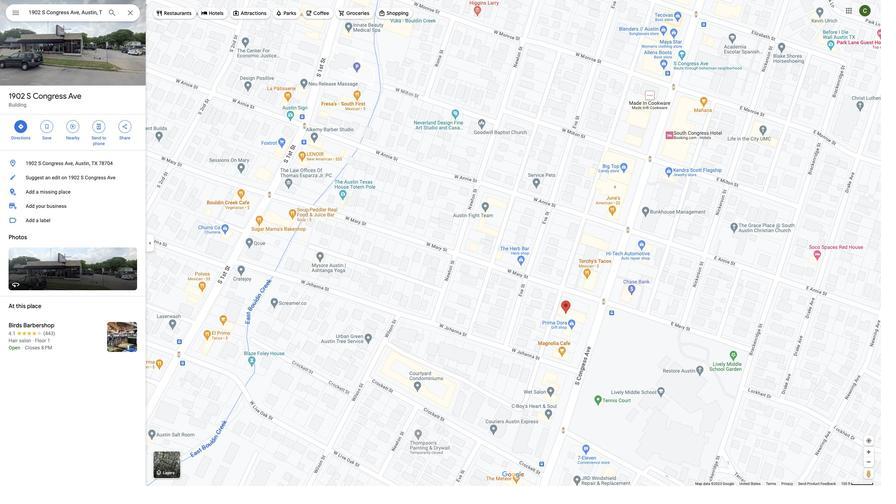 Task type: vqa. For each thing, say whether or not it's contained in the screenshot.
sixth 5-star hotel ·
no



Task type: describe. For each thing, give the bounding box(es) containing it.
states
[[751, 482, 761, 486]]

at
[[9, 303, 15, 310]]

privacy
[[781, 482, 793, 486]]

add for add a missing place
[[26, 189, 35, 195]]

©2023
[[711, 482, 722, 486]]

map data ©2023 google
[[695, 482, 734, 486]]

add a missing place button
[[0, 185, 146, 199]]

your
[[36, 203, 45, 209]]


[[18, 123, 24, 131]]

add for add your business
[[26, 203, 35, 209]]

a for label
[[36, 218, 39, 223]]

hair salon · floor 1 open ⋅ closes 8 pm
[[9, 338, 52, 351]]

united states
[[739, 482, 761, 486]]

birds
[[9, 322, 22, 329]]

1902 s congress ave building
[[9, 91, 81, 108]]

add your business
[[26, 203, 67, 209]]

share
[[119, 136, 130, 141]]

1 vertical spatial place
[[27, 303, 41, 310]]

closes
[[25, 345, 40, 351]]

100
[[841, 482, 847, 486]]

zoom out image
[[866, 460, 871, 465]]

1
[[47, 338, 50, 344]]

save
[[42, 136, 51, 141]]

ave,
[[65, 161, 74, 166]]

parks
[[284, 10, 296, 16]]

zoom in image
[[866, 450, 871, 455]]

congress for ave,
[[42, 161, 63, 166]]

100 ft
[[841, 482, 851, 486]]

4.1
[[9, 331, 16, 337]]


[[44, 123, 50, 131]]

s for ave
[[27, 91, 31, 101]]


[[96, 123, 102, 131]]

shopping button
[[376, 5, 413, 22]]

8 pm
[[41, 345, 52, 351]]

groceries button
[[336, 5, 374, 22]]

send for send to phone
[[92, 136, 101, 141]]

add for add a label
[[26, 218, 35, 223]]

place inside button
[[59, 189, 71, 195]]

layers
[[163, 471, 175, 476]]

google
[[723, 482, 734, 486]]

suggest
[[26, 175, 44, 181]]

actions for 1902 s congress ave region
[[0, 115, 146, 150]]

coffee button
[[303, 5, 333, 22]]

a for missing
[[36, 189, 39, 195]]

add a label
[[26, 218, 50, 223]]

google account: christina overa  
(christinaovera9@gmail.com) image
[[859, 5, 871, 16]]

restaurants
[[164, 10, 192, 16]]

map
[[695, 482, 702, 486]]

1902 s congress ave, austin, tx 78704 button
[[0, 156, 146, 171]]

united states button
[[739, 482, 761, 487]]

at this place
[[9, 303, 41, 310]]

100 ft button
[[841, 482, 874, 486]]

show your location image
[[866, 438, 872, 444]]

collapse side panel image
[[146, 239, 154, 247]]

send product feedback
[[798, 482, 836, 486]]

edit
[[52, 175, 60, 181]]

groceries
[[346, 10, 369, 16]]

an
[[45, 175, 51, 181]]

google maps element
[[0, 0, 881, 487]]

(443)
[[43, 331, 55, 337]]

78704
[[99, 161, 113, 166]]

photos
[[9, 234, 27, 241]]



Task type: locate. For each thing, give the bounding box(es) containing it.
terms button
[[766, 482, 776, 487]]

ft
[[848, 482, 851, 486]]

0 vertical spatial ave
[[68, 91, 81, 101]]

1 vertical spatial a
[[36, 218, 39, 223]]

send inside send product feedback button
[[798, 482, 806, 486]]

a left label
[[36, 218, 39, 223]]

product
[[807, 482, 820, 486]]

1902 inside 1902 s congress ave building
[[9, 91, 25, 101]]

send up phone
[[92, 136, 101, 141]]

congress up the edit
[[42, 161, 63, 166]]

show street view coverage image
[[864, 469, 874, 479]]

send inside send to phone
[[92, 136, 101, 141]]

⋅
[[21, 345, 24, 351]]

1902 s congress ave, austin, tx 78704
[[26, 161, 113, 166]]

send product feedback button
[[798, 482, 836, 487]]

2 a from the top
[[36, 218, 39, 223]]

a
[[36, 189, 39, 195], [36, 218, 39, 223]]

ave
[[68, 91, 81, 101], [107, 175, 115, 181]]

·
[[32, 338, 34, 344]]

1 horizontal spatial send
[[798, 482, 806, 486]]

add a missing place
[[26, 189, 71, 195]]

2 vertical spatial add
[[26, 218, 35, 223]]

building
[[9, 102, 26, 108]]

0 vertical spatial congress
[[33, 91, 67, 101]]

shopping
[[387, 10, 409, 16]]

label
[[40, 218, 50, 223]]

data
[[703, 482, 710, 486]]

feedback
[[820, 482, 836, 486]]

1 horizontal spatial s
[[38, 161, 41, 166]]

0 vertical spatial a
[[36, 189, 39, 195]]

directions
[[11, 136, 30, 141]]

s for ave,
[[38, 161, 41, 166]]

1 horizontal spatial 1902
[[26, 161, 37, 166]]

0 vertical spatial 1902
[[9, 91, 25, 101]]

place right this
[[27, 303, 41, 310]]

congress
[[33, 91, 67, 101], [42, 161, 63, 166], [85, 175, 106, 181]]

0 horizontal spatial send
[[92, 136, 101, 141]]

nearby
[[66, 136, 80, 141]]


[[70, 123, 76, 131]]

1 horizontal spatial ave
[[107, 175, 115, 181]]

2 horizontal spatial s
[[81, 175, 84, 181]]

on
[[61, 175, 67, 181]]

1902 for ave,
[[26, 161, 37, 166]]

add a label button
[[0, 213, 146, 228]]

 button
[[6, 4, 26, 23]]

suggest an edit on 1902 s congress ave button
[[0, 171, 146, 185]]

4.1 stars 443 reviews image
[[9, 330, 55, 337]]

0 vertical spatial add
[[26, 189, 35, 195]]

send left the product
[[798, 482, 806, 486]]

hotels
[[209, 10, 224, 16]]

add your business link
[[0, 199, 146, 213]]

place down on
[[59, 189, 71, 195]]

2 horizontal spatial 1902
[[68, 175, 79, 181]]

add left label
[[26, 218, 35, 223]]

send to phone
[[92, 136, 106, 146]]

to
[[102, 136, 106, 141]]

footer
[[695, 482, 841, 487]]

 search field
[[6, 4, 140, 23]]

send
[[92, 136, 101, 141], [798, 482, 806, 486]]

add
[[26, 189, 35, 195], [26, 203, 35, 209], [26, 218, 35, 223]]

a left missing
[[36, 189, 39, 195]]

1 add from the top
[[26, 189, 35, 195]]

business
[[47, 203, 67, 209]]

open
[[9, 345, 20, 351]]

birds barbershop
[[9, 322, 54, 329]]

2 vertical spatial congress
[[85, 175, 106, 181]]

1 vertical spatial ave
[[107, 175, 115, 181]]

1 horizontal spatial place
[[59, 189, 71, 195]]

tx
[[91, 161, 98, 166]]

congress inside 1902 s congress ave building
[[33, 91, 67, 101]]

this
[[16, 303, 26, 310]]

hair
[[9, 338, 18, 344]]

s
[[27, 91, 31, 101], [38, 161, 41, 166], [81, 175, 84, 181]]

congress down tx
[[85, 175, 106, 181]]

send for send product feedback
[[798, 482, 806, 486]]

terms
[[766, 482, 776, 486]]

0 horizontal spatial ave
[[68, 91, 81, 101]]

0 vertical spatial send
[[92, 136, 101, 141]]

add down the suggest
[[26, 189, 35, 195]]

1902 up the building on the left of the page
[[9, 91, 25, 101]]

suggest an edit on 1902 s congress ave
[[26, 175, 115, 181]]

ave up 
[[68, 91, 81, 101]]

hotels button
[[198, 5, 228, 22]]

none field inside 1902 s congress ave, austin, tx 78704 field
[[29, 8, 102, 17]]

1 vertical spatial add
[[26, 203, 35, 209]]

attractions button
[[230, 5, 271, 22]]

3 add from the top
[[26, 218, 35, 223]]


[[122, 123, 128, 131]]

1902
[[9, 91, 25, 101], [26, 161, 37, 166], [68, 175, 79, 181]]

2 vertical spatial s
[[81, 175, 84, 181]]

None field
[[29, 8, 102, 17]]

ave inside 1902 s congress ave building
[[68, 91, 81, 101]]

ave down the 78704
[[107, 175, 115, 181]]

floor
[[35, 338, 46, 344]]

1902 S Congress Ave, Austin, TX 78704 field
[[6, 4, 140, 21]]

1902 right on
[[68, 175, 79, 181]]

1 vertical spatial congress
[[42, 161, 63, 166]]

1902 s congress ave main content
[[0, 0, 146, 487]]

salon
[[19, 338, 31, 344]]

congress up the 
[[33, 91, 67, 101]]

1902 for ave
[[9, 91, 25, 101]]

ave inside suggest an edit on 1902 s congress ave button
[[107, 175, 115, 181]]

0 horizontal spatial s
[[27, 91, 31, 101]]

missing
[[40, 189, 57, 195]]

coffee
[[313, 10, 329, 16]]

footer inside 'google maps' element
[[695, 482, 841, 487]]

footer containing map data ©2023 google
[[695, 482, 841, 487]]

2 vertical spatial 1902
[[68, 175, 79, 181]]

restaurants button
[[153, 5, 196, 22]]

united
[[739, 482, 750, 486]]

parks button
[[273, 5, 300, 22]]

1 vertical spatial s
[[38, 161, 41, 166]]

add left your
[[26, 203, 35, 209]]

austin,
[[75, 161, 90, 166]]

0 vertical spatial place
[[59, 189, 71, 195]]

1 vertical spatial send
[[798, 482, 806, 486]]

1902 up the suggest
[[26, 161, 37, 166]]

s inside 1902 s congress ave building
[[27, 91, 31, 101]]

0 horizontal spatial place
[[27, 303, 41, 310]]

place
[[59, 189, 71, 195], [27, 303, 41, 310]]

1 a from the top
[[36, 189, 39, 195]]


[[11, 8, 20, 18]]

barbershop
[[23, 322, 54, 329]]

attractions
[[241, 10, 266, 16]]

0 vertical spatial s
[[27, 91, 31, 101]]

2 add from the top
[[26, 203, 35, 209]]

0 horizontal spatial 1902
[[9, 91, 25, 101]]

phone
[[93, 141, 105, 146]]

privacy button
[[781, 482, 793, 487]]

1 vertical spatial 1902
[[26, 161, 37, 166]]

congress for ave
[[33, 91, 67, 101]]



